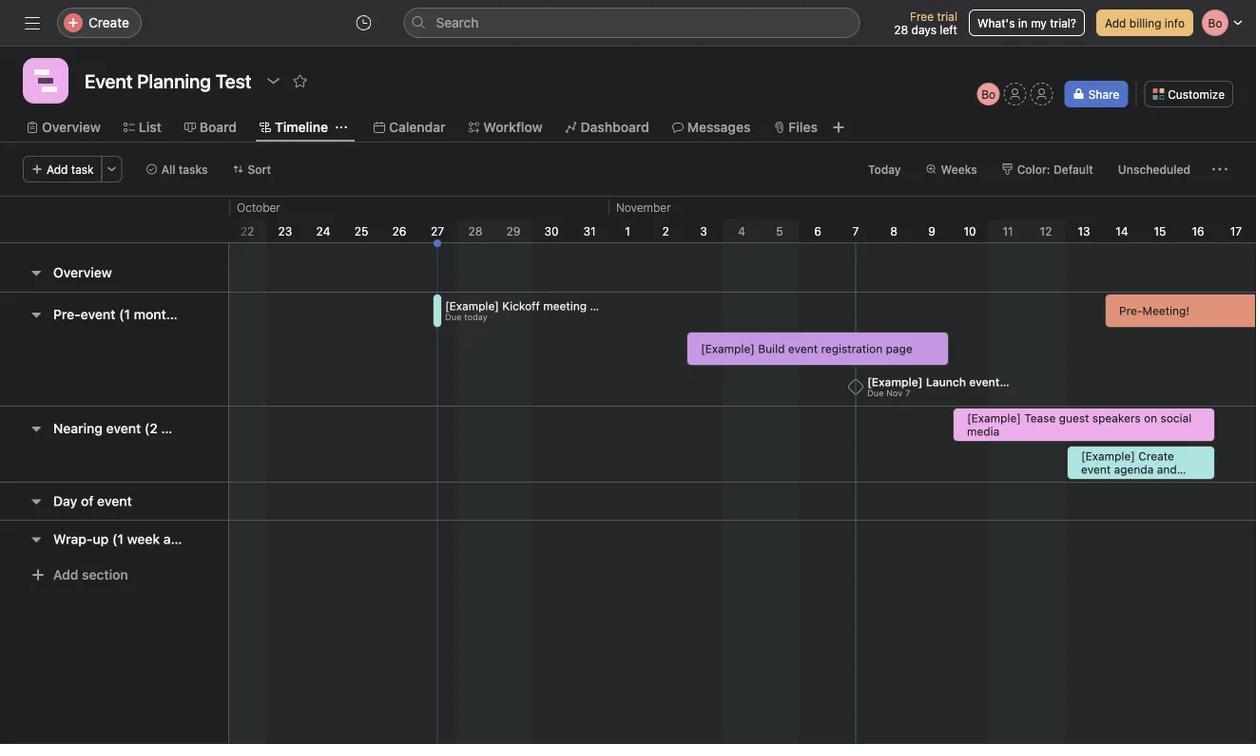 Task type: vqa. For each thing, say whether or not it's contained in the screenshot.
Add associated with Add billing info
yes



Task type: locate. For each thing, give the bounding box(es) containing it.
event inside 'button'
[[106, 421, 141, 437]]

7 right 6
[[853, 224, 859, 238]]

7 right nov
[[905, 388, 911, 398]]

0 horizontal spatial registration
[[821, 342, 883, 356]]

page for [example] launch event registration page due nov 7
[[1070, 375, 1097, 389]]

[example] launch event registration page due nov 7
[[867, 375, 1097, 398]]

(1 inside "button"
[[112, 532, 124, 547]]

1 vertical spatial create
[[1139, 450, 1174, 463]]

0 vertical spatial 7
[[853, 224, 859, 238]]

to
[[178, 307, 190, 322], [204, 421, 217, 437]]

event inside [example] launch event registration page due nov 7
[[969, 375, 1000, 389]]

0 vertical spatial to
[[178, 307, 190, 322]]

7
[[853, 224, 859, 238], [905, 388, 911, 398]]

to inside 'button'
[[204, 421, 217, 437]]

event right launch
[[969, 375, 1000, 389]]

more actions image
[[1213, 162, 1228, 177], [106, 164, 118, 175]]

1 vertical spatial add
[[47, 163, 68, 176]]

0 horizontal spatial go)
[[194, 307, 215, 322]]

[example] left build
[[701, 342, 755, 356]]

share
[[1089, 88, 1120, 101]]

9
[[928, 224, 936, 238]]

0 horizontal spatial page
[[886, 342, 913, 356]]

launch
[[926, 375, 966, 389]]

create down on
[[1139, 450, 1174, 463]]

0 horizontal spatial pre-
[[53, 307, 81, 322]]

event for [example] create event agenda and outline
[[1081, 463, 1111, 477]]

calendar
[[389, 119, 446, 135]]

23
[[278, 224, 292, 238]]

(1
[[119, 307, 130, 322], [112, 532, 124, 547]]

collapse task list for the section wrap-up (1 week after event) image
[[29, 532, 44, 547]]

30
[[544, 224, 559, 238]]

color:
[[1017, 163, 1051, 176]]

0 vertical spatial overview
[[42, 119, 101, 135]]

sort button
[[224, 156, 280, 183]]

guest
[[1059, 412, 1089, 425]]

0 horizontal spatial 28
[[468, 224, 483, 238]]

overview button
[[53, 256, 112, 290]]

1
[[625, 224, 630, 238]]

0 vertical spatial go)
[[194, 307, 215, 322]]

1 horizontal spatial registration
[[1003, 375, 1067, 389]]

1 horizontal spatial page
[[1070, 375, 1097, 389]]

registration
[[821, 342, 883, 356], [1003, 375, 1067, 389]]

0 vertical spatial 28
[[894, 23, 909, 36]]

page
[[886, 342, 913, 356], [1070, 375, 1097, 389]]

None text field
[[80, 64, 256, 98]]

today button
[[860, 156, 910, 183]]

add left the billing
[[1105, 16, 1127, 29]]

[example] kickoff meeting with stakeholders due today
[[445, 299, 685, 322]]

(1 left month
[[119, 307, 130, 322]]

to right weeks
[[204, 421, 217, 437]]

1 horizontal spatial create
[[1139, 450, 1174, 463]]

pre- for meeting!
[[1119, 304, 1143, 318]]

wrap-up (1 week after event)
[[53, 532, 237, 547]]

event inside [example] create event agenda and outline
[[1081, 463, 1111, 477]]

15
[[1154, 224, 1167, 238]]

add
[[1105, 16, 1127, 29], [47, 163, 68, 176], [53, 567, 78, 583]]

unscheduled button
[[1110, 156, 1199, 183]]

1 horizontal spatial go)
[[220, 421, 242, 437]]

12
[[1040, 224, 1052, 238]]

go) inside button
[[194, 307, 215, 322]]

1 horizontal spatial 7
[[905, 388, 911, 398]]

overview link
[[27, 117, 101, 138]]

[example] inside [example] launch event registration page due nov 7
[[867, 375, 923, 389]]

overview inside overview link
[[42, 119, 101, 135]]

go)
[[194, 307, 215, 322], [220, 421, 242, 437]]

weeks
[[161, 421, 201, 437]]

nearing
[[53, 421, 103, 437]]

1 vertical spatial go)
[[220, 421, 242, 437]]

registration inside [example] launch event registration page due nov 7
[[1003, 375, 1067, 389]]

0 vertical spatial page
[[886, 342, 913, 356]]

0 vertical spatial registration
[[821, 342, 883, 356]]

weeks button
[[917, 156, 986, 183]]

pre- for event
[[53, 307, 81, 322]]

on
[[1144, 412, 1158, 425]]

0 horizontal spatial create
[[88, 15, 129, 30]]

due
[[445, 312, 462, 322], [867, 388, 884, 398]]

history image
[[356, 15, 371, 30]]

(1 for month
[[119, 307, 130, 322]]

add for add billing info
[[1105, 16, 1127, 29]]

28 left days
[[894, 23, 909, 36]]

page up nov
[[886, 342, 913, 356]]

1 vertical spatial due
[[867, 388, 884, 398]]

overview up add task
[[42, 119, 101, 135]]

1 horizontal spatial 28
[[894, 23, 909, 36]]

week
[[127, 532, 160, 547]]

[example] down [example] launch event registration page due nov 7
[[967, 412, 1021, 425]]

1 vertical spatial registration
[[1003, 375, 1067, 389]]

registration right build
[[821, 342, 883, 356]]

to right month
[[178, 307, 190, 322]]

to for month
[[178, 307, 190, 322]]

1 vertical spatial to
[[204, 421, 217, 437]]

page inside [example] launch event registration page due nov 7
[[1070, 375, 1097, 389]]

search button
[[404, 8, 860, 38]]

24
[[316, 224, 330, 238]]

list
[[139, 119, 162, 135]]

create
[[88, 15, 129, 30], [1139, 450, 1174, 463]]

[example] for [example] tease guest speakers on social media
[[967, 412, 1021, 425]]

meeting!
[[1143, 304, 1190, 318]]

to inside button
[[178, 307, 190, 322]]

[example] for [example] build event registration page
[[701, 342, 755, 356]]

[example] inside [example] kickoff meeting with stakeholders due today
[[445, 299, 499, 313]]

all tasks
[[161, 163, 208, 176]]

event right of
[[97, 494, 132, 509]]

more actions image right unscheduled
[[1213, 162, 1228, 177]]

go) inside 'button'
[[220, 421, 242, 437]]

0 vertical spatial due
[[445, 312, 462, 322]]

1 vertical spatial page
[[1070, 375, 1097, 389]]

speakers
[[1093, 412, 1141, 425]]

add task
[[47, 163, 94, 176]]

pre- right collapse task list for the section pre-event (1 month to go) icon
[[53, 307, 81, 322]]

event left (2
[[106, 421, 141, 437]]

[example] build event registration page
[[701, 342, 913, 356]]

0 horizontal spatial to
[[178, 307, 190, 322]]

4
[[738, 224, 746, 238]]

add task button
[[23, 156, 102, 183]]

pre- inside button
[[53, 307, 81, 322]]

nov
[[887, 388, 903, 398]]

(1 inside button
[[119, 307, 130, 322]]

[example] for [example] kickoff meeting with stakeholders due today
[[445, 299, 499, 313]]

messages link
[[672, 117, 751, 138]]

0 vertical spatial (1
[[119, 307, 130, 322]]

show options image
[[266, 73, 281, 88]]

unscheduled
[[1118, 163, 1191, 176]]

11
[[1003, 224, 1013, 238]]

pre-meeting!
[[1119, 304, 1190, 318]]

due for [example] kickoff meeting with stakeholders
[[445, 312, 462, 322]]

1 horizontal spatial to
[[204, 421, 217, 437]]

what's in my trial? button
[[969, 10, 1085, 36]]

2 vertical spatial add
[[53, 567, 78, 583]]

create right expand sidebar icon
[[88, 15, 129, 30]]

28 left 29 on the top left
[[468, 224, 483, 238]]

to for weeks
[[204, 421, 217, 437]]

trial?
[[1050, 16, 1077, 29]]

calendar link
[[374, 117, 446, 138]]

day of event
[[53, 494, 132, 509]]

1 vertical spatial 7
[[905, 388, 911, 398]]

create inside [example] create event agenda and outline
[[1139, 450, 1174, 463]]

[example] left launch
[[867, 375, 923, 389]]

workflow link
[[468, 117, 543, 138]]

due inside [example] kickoff meeting with stakeholders due today
[[445, 312, 462, 322]]

days
[[912, 23, 937, 36]]

0 horizontal spatial due
[[445, 312, 462, 322]]

bo
[[982, 88, 996, 101]]

[example] up outline
[[1081, 450, 1136, 463]]

add tab image
[[831, 120, 846, 135]]

[example] left kickoff
[[445, 299, 499, 313]]

timeline link
[[260, 117, 328, 138]]

[example] for [example] create event agenda and outline
[[1081, 450, 1136, 463]]

1 vertical spatial (1
[[112, 532, 124, 547]]

(1 for week
[[112, 532, 124, 547]]

go) right weeks
[[220, 421, 242, 437]]

event left agenda
[[1081, 463, 1111, 477]]

registration up tease at bottom
[[1003, 375, 1067, 389]]

after
[[163, 532, 193, 547]]

event right build
[[788, 342, 818, 356]]

messages
[[687, 119, 751, 135]]

overview right collapse task list for the section overview icon
[[53, 265, 112, 281]]

due left nov
[[867, 388, 884, 398]]

dashboard
[[581, 119, 649, 135]]

27
[[431, 224, 444, 238]]

pre-
[[1119, 304, 1143, 318], [53, 307, 81, 322]]

add left task
[[47, 163, 68, 176]]

add down wrap-
[[53, 567, 78, 583]]

13
[[1078, 224, 1091, 238]]

0 vertical spatial add
[[1105, 16, 1127, 29]]

due left the today
[[445, 312, 462, 322]]

and
[[1157, 463, 1177, 477]]

28
[[894, 23, 909, 36], [468, 224, 483, 238]]

due inside [example] launch event registration page due nov 7
[[867, 388, 884, 398]]

day of event button
[[53, 485, 132, 519]]

(1 right up
[[112, 532, 124, 547]]

pre- down the 14
[[1119, 304, 1143, 318]]

1 horizontal spatial pre-
[[1119, 304, 1143, 318]]

free
[[910, 10, 934, 23]]

customize button
[[1144, 81, 1234, 107]]

1 horizontal spatial due
[[867, 388, 884, 398]]

0 vertical spatial create
[[88, 15, 129, 30]]

media
[[967, 425, 1000, 438]]

[example] inside [example] create event agenda and outline
[[1081, 450, 1136, 463]]

[example] inside [example] tease guest speakers on social media
[[967, 412, 1021, 425]]

create inside the create popup button
[[88, 15, 129, 30]]

page up guest on the right bottom of page
[[1070, 375, 1097, 389]]

add inside button
[[47, 163, 68, 176]]

more actions image right task
[[106, 164, 118, 175]]

go) right month
[[194, 307, 215, 322]]



Task type: describe. For each thing, give the bounding box(es) containing it.
go) for nearing event (2 weeks to go)
[[220, 421, 242, 437]]

[example] tease guest speakers on social media
[[967, 412, 1192, 438]]

add for add section
[[53, 567, 78, 583]]

create button
[[57, 8, 142, 38]]

add for add task
[[47, 163, 68, 176]]

1 vertical spatial overview
[[53, 265, 112, 281]]

add billing info
[[1105, 16, 1185, 29]]

customize
[[1168, 88, 1225, 101]]

[example] for [example] launch event registration page due nov 7
[[867, 375, 923, 389]]

timeline image
[[34, 69, 57, 92]]

all
[[161, 163, 175, 176]]

trial
[[937, 10, 958, 23]]

0 horizontal spatial 7
[[853, 224, 859, 238]]

registration for [example] launch event registration page due nov 7
[[1003, 375, 1067, 389]]

go) for pre-event (1 month to go)
[[194, 307, 215, 322]]

16
[[1192, 224, 1205, 238]]

1 vertical spatial 28
[[468, 224, 483, 238]]

registration for [example] build event registration page
[[821, 342, 883, 356]]

wrap-
[[53, 532, 93, 547]]

kickoff
[[502, 299, 540, 313]]

in
[[1018, 16, 1028, 29]]

collapse task list for the section day of event image
[[29, 494, 44, 509]]

26
[[392, 224, 407, 238]]

add section
[[53, 567, 128, 583]]

my
[[1031, 16, 1047, 29]]

wrap-up (1 week after event) button
[[53, 523, 237, 557]]

due for [example] launch event registration page
[[867, 388, 884, 398]]

31
[[583, 224, 596, 238]]

billing
[[1130, 16, 1162, 29]]

10
[[964, 224, 976, 238]]

default
[[1054, 163, 1094, 176]]

collapse task list for the section pre-event (1 month to go) image
[[29, 307, 44, 322]]

files link
[[774, 117, 818, 138]]

info
[[1165, 16, 1185, 29]]

month
[[134, 307, 174, 322]]

share button
[[1065, 81, 1128, 107]]

what's in my trial?
[[978, 16, 1077, 29]]

29
[[507, 224, 521, 238]]

list link
[[123, 117, 162, 138]]

5
[[776, 224, 783, 238]]

add section button
[[23, 558, 136, 593]]

social
[[1161, 412, 1192, 425]]

of
[[81, 494, 94, 509]]

expand sidebar image
[[25, 15, 40, 30]]

free trial 28 days left
[[894, 10, 958, 36]]

page for [example] build event registration page
[[886, 342, 913, 356]]

7 inside [example] launch event registration page due nov 7
[[905, 388, 911, 398]]

left
[[940, 23, 958, 36]]

workflow
[[484, 119, 543, 135]]

(2
[[144, 421, 158, 437]]

nearing event (2 weeks to go) button
[[53, 412, 242, 446]]

event down overview button
[[81, 307, 115, 322]]

today
[[868, 163, 901, 176]]

today
[[464, 312, 488, 322]]

pre-event (1 month to go) button
[[53, 298, 215, 332]]

tasks
[[179, 163, 208, 176]]

search
[[436, 15, 479, 30]]

what's
[[978, 16, 1015, 29]]

collapse task list for the section nearing event (2 weeks to go) image
[[29, 421, 44, 437]]

search list box
[[404, 8, 860, 38]]

collapse task list for the section overview image
[[29, 265, 44, 281]]

stakeholders
[[616, 299, 685, 313]]

pre-event (1 month to go)
[[53, 307, 215, 322]]

tease
[[1025, 412, 1056, 425]]

section
[[82, 567, 128, 583]]

sort
[[248, 163, 271, 176]]

add billing info button
[[1097, 10, 1194, 36]]

files
[[789, 119, 818, 135]]

color: default
[[1017, 163, 1094, 176]]

nearing event (2 weeks to go)
[[53, 421, 242, 437]]

0 horizontal spatial more actions image
[[106, 164, 118, 175]]

28 inside free trial 28 days left
[[894, 23, 909, 36]]

timeline
[[275, 119, 328, 135]]

task
[[71, 163, 94, 176]]

event for day of event
[[97, 494, 132, 509]]

meeting
[[543, 299, 587, 313]]

add to starred image
[[293, 73, 308, 88]]

17
[[1231, 224, 1242, 238]]

outline
[[1081, 477, 1118, 490]]

board link
[[184, 117, 237, 138]]

25
[[354, 224, 368, 238]]

event for [example] launch event registration page due nov 7
[[969, 375, 1000, 389]]

tab actions image
[[336, 122, 347, 133]]

8
[[890, 224, 898, 238]]

build
[[758, 342, 785, 356]]

bo button
[[977, 83, 1000, 106]]

color: default button
[[994, 156, 1102, 183]]

[example] create event agenda and outline
[[1081, 450, 1177, 490]]

with
[[590, 299, 613, 313]]

up
[[93, 532, 109, 547]]

14
[[1116, 224, 1129, 238]]

weeks
[[941, 163, 977, 176]]

22
[[240, 224, 254, 238]]

day
[[53, 494, 77, 509]]

october
[[237, 201, 280, 214]]

1 horizontal spatial more actions image
[[1213, 162, 1228, 177]]

all tasks button
[[138, 156, 216, 183]]

3
[[700, 224, 707, 238]]

event for [example] build event registration page
[[788, 342, 818, 356]]



